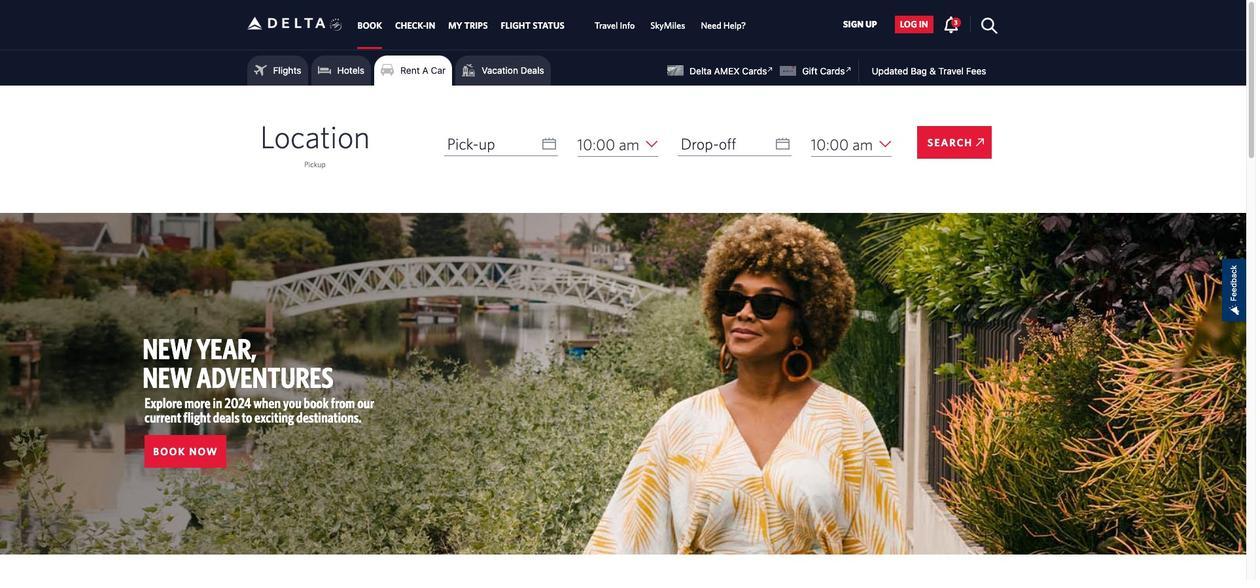 Task type: vqa. For each thing, say whether or not it's contained in the screenshot.
STATUS
yes



Task type: describe. For each thing, give the bounding box(es) containing it.
3 link
[[943, 16, 961, 33]]

search
[[928, 137, 973, 149]]

explore
[[145, 395, 182, 412]]

this link opens another site in a new window that may not follow the same accessibility policies as delta air lines. image for delta amex cards
[[764, 63, 777, 76]]

vacation deals link
[[462, 61, 544, 80]]

&
[[929, 65, 936, 77]]

year,
[[196, 332, 256, 366]]

car
[[431, 65, 446, 76]]

in inside explore more in 2024 when you book from our current flight deals to exciting destinations.
[[213, 395, 222, 412]]

explore more in 2024 when you book from our current flight deals to exciting destinations. link
[[145, 395, 374, 426]]

help?
[[723, 20, 746, 31]]

check-in link
[[395, 14, 435, 37]]

my
[[448, 20, 462, 31]]

log in button
[[895, 16, 933, 33]]

hotels link
[[318, 61, 364, 80]]

vacation deals
[[482, 65, 544, 76]]

updated bag & travel fees
[[872, 65, 986, 77]]

deals
[[521, 65, 544, 76]]

status
[[533, 20, 564, 31]]

check-in
[[395, 20, 435, 31]]

cards inside "delta amex cards" link
[[742, 65, 767, 77]]

need
[[701, 20, 721, 31]]

fees
[[966, 65, 986, 77]]

info
[[620, 20, 635, 31]]

2024
[[225, 395, 251, 412]]

1 horizontal spatial travel
[[938, 65, 964, 77]]

need help?
[[701, 20, 746, 31]]

travel info link
[[595, 14, 635, 37]]

to
[[242, 410, 252, 426]]

flight
[[501, 20, 531, 31]]

flights link
[[253, 61, 301, 80]]

tab list containing book
[[351, 0, 754, 49]]

up
[[865, 19, 877, 30]]

hotels
[[337, 65, 364, 76]]

rent
[[400, 65, 420, 76]]

this link opens another site in a new window that may not follow the same accessibility policies as delta air lines. image for gift cards
[[842, 63, 855, 76]]

our
[[357, 395, 374, 412]]

sign up
[[843, 19, 877, 30]]

when
[[253, 395, 281, 412]]

book for book now
[[153, 446, 186, 458]]

flight
[[183, 410, 211, 426]]

exciting
[[254, 410, 294, 426]]

in inside log in button
[[919, 19, 928, 30]]

bag
[[911, 65, 927, 77]]

flight status link
[[501, 14, 564, 37]]

from
[[331, 395, 355, 412]]

delta amex cards
[[690, 65, 767, 77]]

log
[[900, 19, 917, 30]]

location
[[260, 118, 370, 155]]

sign
[[843, 19, 864, 30]]

1 new from the top
[[143, 332, 192, 366]]



Task type: locate. For each thing, give the bounding box(es) containing it.
rent a car link
[[381, 61, 446, 80]]

book for book
[[357, 20, 382, 31]]

this link opens another site in a new window that may not follow the same accessibility policies as delta air lines. image inside gift cards "link"
[[842, 63, 855, 76]]

skymiles
[[650, 20, 685, 31]]

in right log
[[919, 19, 928, 30]]

deals
[[213, 410, 240, 426]]

skyteam image
[[330, 4, 342, 45]]

None date field
[[444, 131, 558, 156], [677, 131, 791, 156], [444, 131, 558, 156], [677, 131, 791, 156]]

updated bag & travel fees link
[[859, 65, 986, 77]]

sign up link
[[838, 16, 882, 33]]

my trips link
[[448, 14, 488, 37]]

my trips
[[448, 20, 488, 31]]

skymiles link
[[650, 14, 685, 37]]

in right 'more' on the bottom
[[213, 395, 222, 412]]

book
[[357, 20, 382, 31], [153, 446, 186, 458]]

1 vertical spatial book
[[153, 446, 186, 458]]

cards
[[742, 65, 767, 77], [820, 65, 845, 77]]

search button
[[917, 126, 991, 159]]

this link opens another site in a new window that may not follow the same accessibility policies as delta air lines. image left gift
[[764, 63, 777, 76]]

new
[[143, 332, 192, 366], [143, 361, 192, 394]]

1 this link opens another site in a new window that may not follow the same accessibility policies as delta air lines. image from the left
[[764, 63, 777, 76]]

0 horizontal spatial travel
[[595, 20, 618, 31]]

tab list
[[351, 0, 754, 49]]

1 vertical spatial in
[[213, 395, 222, 412]]

0 horizontal spatial cards
[[742, 65, 767, 77]]

this link opens another site in a new window that may not follow the same accessibility policies as delta air lines. image
[[764, 63, 777, 76], [842, 63, 855, 76]]

0 vertical spatial in
[[919, 19, 928, 30]]

in
[[426, 20, 435, 31]]

you
[[283, 395, 302, 412]]

flights
[[273, 65, 301, 76]]

0 horizontal spatial this link opens another site in a new window that may not follow the same accessibility policies as delta air lines. image
[[764, 63, 777, 76]]

rent a car
[[400, 65, 446, 76]]

now
[[189, 446, 218, 458]]

gift cards
[[802, 65, 845, 77]]

1 vertical spatial travel
[[938, 65, 964, 77]]

amex
[[714, 65, 740, 77]]

2 cards from the left
[[820, 65, 845, 77]]

cards inside gift cards "link"
[[820, 65, 845, 77]]

in
[[919, 19, 928, 30], [213, 395, 222, 412]]

current
[[145, 410, 181, 426]]

delta air lines image
[[247, 3, 325, 44]]

2 this link opens another site in a new window that may not follow the same accessibility policies as delta air lines. image from the left
[[842, 63, 855, 76]]

updated
[[872, 65, 908, 77]]

1 cards from the left
[[742, 65, 767, 77]]

vacation
[[482, 65, 518, 76]]

1 horizontal spatial this link opens another site in a new window that may not follow the same accessibility policies as delta air lines. image
[[842, 63, 855, 76]]

this link opens another site in a new window that may not follow the same accessibility policies as delta air lines. image right gift
[[842, 63, 855, 76]]

1 horizontal spatial book
[[357, 20, 382, 31]]

location pickup
[[260, 118, 370, 169]]

travel
[[595, 20, 618, 31], [938, 65, 964, 77]]

explore more in 2024 when you book from our current flight deals to exciting destinations.
[[145, 395, 374, 426]]

travel info
[[595, 20, 635, 31]]

1 horizontal spatial in
[[919, 19, 928, 30]]

this link opens another site in a new window that may not follow the same accessibility policies as delta air lines. image inside "delta amex cards" link
[[764, 63, 777, 76]]

gift
[[802, 65, 818, 77]]

book left 'now'
[[153, 446, 186, 458]]

new year, new adventures
[[143, 332, 334, 394]]

flight status
[[501, 20, 564, 31]]

log in
[[900, 19, 928, 30]]

cards right amex
[[742, 65, 767, 77]]

2 new from the top
[[143, 361, 192, 394]]

book now
[[153, 446, 218, 458]]

3
[[954, 18, 958, 26]]

more
[[185, 395, 211, 412]]

travel inside tab list
[[595, 20, 618, 31]]

book now link
[[145, 436, 227, 468]]

book
[[304, 395, 329, 412]]

a
[[422, 65, 428, 76]]

cards right gift
[[820, 65, 845, 77]]

book link
[[357, 14, 382, 37]]

0 horizontal spatial book
[[153, 446, 186, 458]]

delta amex cards link
[[667, 63, 777, 77]]

0 horizontal spatial in
[[213, 395, 222, 412]]

gift cards link
[[780, 63, 855, 77]]

destinations.
[[296, 410, 362, 426]]

book right skyteam image
[[357, 20, 382, 31]]

need help? link
[[701, 14, 746, 37]]

pickup
[[304, 160, 326, 169]]

0 vertical spatial travel
[[595, 20, 618, 31]]

check-
[[395, 20, 426, 31]]

adventures
[[196, 361, 334, 394]]

trips
[[464, 20, 488, 31]]

travel right &
[[938, 65, 964, 77]]

delta
[[690, 65, 712, 77]]

1 horizontal spatial cards
[[820, 65, 845, 77]]

travel left info
[[595, 20, 618, 31]]

0 vertical spatial book
[[357, 20, 382, 31]]



